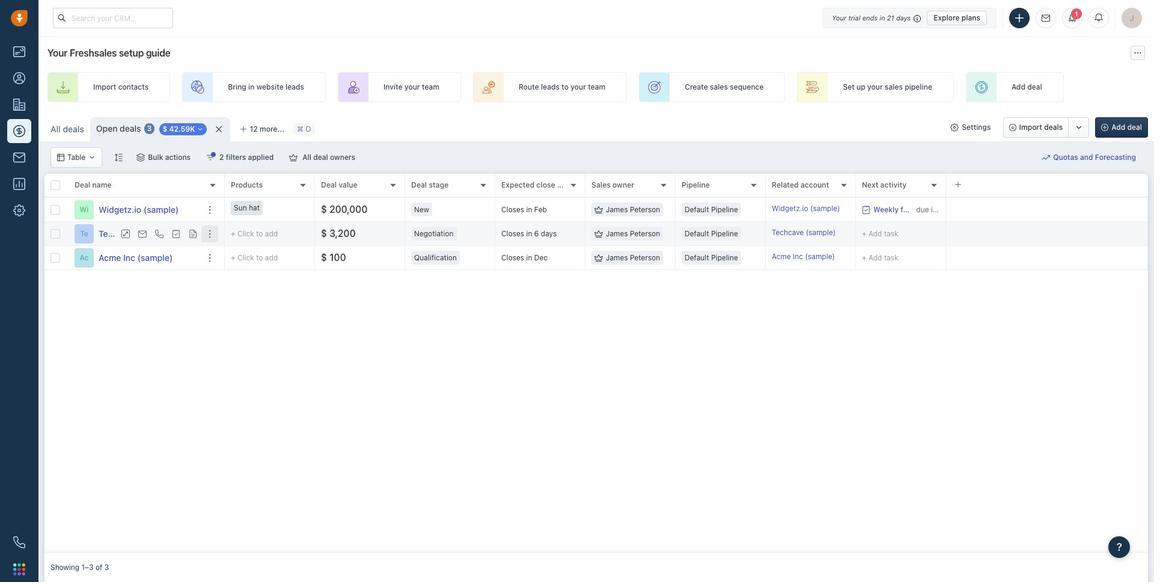 Task type: vqa. For each thing, say whether or not it's contained in the screenshot.
the bottommost "they've"
no



Task type: locate. For each thing, give the bounding box(es) containing it.
0 vertical spatial peterson
[[630, 205, 661, 214]]

1 james from the top
[[606, 205, 628, 214]]

$ for $ 3,200
[[321, 228, 327, 239]]

1 + add task from the top
[[862, 229, 899, 238]]

in
[[880, 14, 886, 21], [248, 83, 255, 92], [932, 205, 938, 214], [527, 205, 533, 214], [527, 229, 533, 238], [527, 253, 533, 262]]

0 vertical spatial 3
[[147, 124, 152, 133]]

default
[[685, 205, 710, 214], [685, 229, 710, 238], [685, 253, 710, 262]]

freshworks switcher image
[[13, 563, 25, 575]]

+ add task for $ 3,200
[[862, 229, 899, 238]]

0 horizontal spatial 2
[[220, 153, 224, 162]]

2 filters applied button
[[199, 147, 282, 168]]

1 horizontal spatial deal
[[321, 181, 337, 190]]

1 vertical spatial import
[[1020, 123, 1043, 132]]

sales left the pipeline
[[885, 83, 903, 92]]

3,200
[[330, 228, 356, 239]]

1 horizontal spatial your
[[832, 14, 847, 21]]

2 filters applied
[[220, 153, 274, 162]]

$
[[163, 124, 167, 133], [321, 204, 327, 215], [321, 228, 327, 239], [321, 252, 327, 263]]

0 horizontal spatial deals
[[63, 124, 84, 134]]

0 vertical spatial + add task
[[862, 229, 899, 238]]

deals up table
[[63, 124, 84, 134]]

2 row group from the left
[[225, 198, 1149, 270]]

quotas and forecasting link
[[1042, 147, 1149, 168]]

import deals
[[1020, 123, 1063, 132]]

bulk actions
[[148, 153, 191, 162]]

acme inc (sample) right ac
[[99, 252, 173, 263]]

3 james from the top
[[606, 253, 628, 262]]

container_wx8msf4aqz5i3rn1 image inside table 'dropdown button'
[[89, 154, 96, 161]]

acme inc (sample) link down techcave (sample) link
[[772, 251, 835, 264]]

2 closes from the top
[[502, 229, 525, 238]]

closes for 3,200
[[502, 229, 525, 238]]

in left dec on the top
[[527, 253, 533, 262]]

1 vertical spatial days
[[946, 205, 962, 214]]

1 vertical spatial default
[[685, 229, 710, 238]]

container_wx8msf4aqz5i3rn1 image left settings
[[951, 123, 959, 132]]

1 vertical spatial your
[[48, 48, 67, 58]]

closes left dec on the top
[[502, 253, 525, 262]]

qualification
[[414, 253, 457, 262]]

1 horizontal spatial acme inc (sample) link
[[772, 251, 835, 264]]

1 vertical spatial task
[[885, 253, 899, 262]]

days right 21
[[897, 14, 911, 21]]

3 closes from the top
[[502, 253, 525, 262]]

default for $ 100
[[685, 253, 710, 262]]

forecasting
[[1096, 153, 1137, 162]]

0 horizontal spatial deal
[[75, 181, 90, 190]]

activity
[[881, 181, 907, 190]]

0 vertical spatial all
[[51, 124, 61, 134]]

james peterson
[[606, 205, 661, 214], [606, 229, 661, 238], [606, 253, 661, 262]]

1 horizontal spatial leads
[[541, 83, 560, 92]]

press space to select this row. row containing $ 3,200
[[225, 222, 1149, 246]]

days
[[897, 14, 911, 21], [946, 205, 962, 214], [541, 229, 557, 238]]

2 click from the top
[[238, 253, 254, 262]]

0 vertical spatial 2
[[220, 153, 224, 162]]

2 vertical spatial default pipeline
[[685, 253, 738, 262]]

1 horizontal spatial sales
[[885, 83, 903, 92]]

deals up quotas
[[1045, 123, 1063, 132]]

in for closes in feb
[[527, 205, 533, 214]]

days right the 6
[[541, 229, 557, 238]]

widgetz.io down deal name row
[[99, 204, 141, 214]]

1 horizontal spatial 3
[[147, 124, 152, 133]]

deal value
[[321, 181, 358, 190]]

0 vertical spatial add
[[265, 229, 278, 238]]

container_wx8msf4aqz5i3rn1 image inside press space to select this row. row
[[862, 205, 871, 214]]

2 horizontal spatial deal
[[1128, 123, 1143, 132]]

2 horizontal spatial deal
[[411, 181, 427, 190]]

1 deal from the left
[[75, 181, 90, 190]]

3 james peterson from the top
[[606, 253, 661, 262]]

1 vertical spatial all
[[303, 153, 312, 162]]

import down add deal link
[[1020, 123, 1043, 132]]

container_wx8msf4aqz5i3rn1 image
[[951, 123, 959, 132], [196, 125, 204, 133], [137, 153, 145, 162], [1042, 153, 1051, 162], [57, 154, 64, 161], [862, 205, 871, 214]]

import left contacts
[[93, 83, 116, 92]]

leads right route
[[541, 83, 560, 92]]

inc down techcave (sample) link
[[793, 252, 804, 261]]

your
[[405, 83, 420, 92], [571, 83, 586, 92], [868, 83, 883, 92]]

2 your from the left
[[571, 83, 586, 92]]

1 vertical spatial add deal
[[1112, 123, 1143, 132]]

0 horizontal spatial days
[[541, 229, 557, 238]]

1 default pipeline from the top
[[685, 205, 738, 214]]

0 horizontal spatial your
[[405, 83, 420, 92]]

⌘ o
[[297, 125, 311, 134]]

0 vertical spatial james
[[606, 205, 628, 214]]

3 right of
[[105, 563, 109, 572]]

2 + click to add from the top
[[231, 253, 278, 262]]

default for $ 200,000
[[685, 205, 710, 214]]

0 horizontal spatial 3
[[105, 563, 109, 572]]

import
[[93, 83, 116, 92], [1020, 123, 1043, 132]]

your left freshsales
[[48, 48, 67, 58]]

default for $ 3,200
[[685, 229, 710, 238]]

container_wx8msf4aqz5i3rn1 image right 42.59k
[[196, 125, 204, 133]]

2 right due
[[940, 205, 944, 214]]

widgetz.io (sample) down deal name row
[[99, 204, 179, 214]]

1 row group from the left
[[45, 198, 225, 270]]

acme inc (sample) link right ac
[[99, 252, 173, 264]]

0 horizontal spatial all
[[51, 124, 61, 134]]

container_wx8msf4aqz5i3rn1 image down next
[[862, 205, 871, 214]]

container_wx8msf4aqz5i3rn1 image left quotas
[[1042, 153, 1051, 162]]

owner
[[613, 181, 635, 190]]

bring in website leads
[[228, 83, 304, 92]]

your right route
[[571, 83, 586, 92]]

deal name row
[[45, 174, 225, 198]]

closes
[[502, 205, 525, 214], [502, 229, 525, 238], [502, 253, 525, 262]]

container_wx8msf4aqz5i3rn1 image inside bulk actions button
[[137, 153, 145, 162]]

1 vertical spatial to
[[256, 229, 263, 238]]

in for due in 2 days
[[932, 205, 938, 214]]

peterson for $ 200,000
[[630, 205, 661, 214]]

1 horizontal spatial import
[[1020, 123, 1043, 132]]

$ 3,200
[[321, 228, 356, 239]]

1 click from the top
[[238, 229, 254, 238]]

0 vertical spatial task
[[885, 229, 899, 238]]

$ 100
[[321, 252, 346, 263]]

settings button
[[945, 117, 997, 138]]

2 left the filters
[[220, 153, 224, 162]]

1 closes from the top
[[502, 205, 525, 214]]

deal left stage
[[411, 181, 427, 190]]

1 default from the top
[[685, 205, 710, 214]]

deals
[[1045, 123, 1063, 132], [120, 123, 141, 134], [63, 124, 84, 134]]

container_wx8msf4aqz5i3rn1 image
[[206, 153, 215, 162], [289, 153, 298, 162], [89, 154, 96, 161], [595, 205, 603, 214], [595, 229, 603, 238], [595, 253, 603, 262]]

team
[[422, 83, 440, 92], [588, 83, 606, 92]]

task
[[885, 229, 899, 238], [885, 253, 899, 262]]

1 horizontal spatial your
[[571, 83, 586, 92]]

due
[[917, 205, 929, 214]]

deal up the import deals button
[[1028, 83, 1043, 92]]

0 vertical spatial + click to add
[[231, 229, 278, 238]]

closes for 100
[[502, 253, 525, 262]]

$ left 200,000
[[321, 204, 327, 215]]

Search your CRM... text field
[[53, 8, 173, 28]]

import deals group
[[1003, 117, 1090, 138]]

1 vertical spatial cell
[[947, 222, 1149, 245]]

1 horizontal spatial widgetz.io (sample) link
[[772, 203, 841, 216]]

2 vertical spatial james peterson
[[606, 253, 661, 262]]

to for $ 100
[[256, 253, 263, 262]]

0 vertical spatial james peterson
[[606, 205, 661, 214]]

default pipeline for $ 200,000
[[685, 205, 738, 214]]

1 + click to add from the top
[[231, 229, 278, 238]]

add deal for add deal link
[[1012, 83, 1043, 92]]

create sales sequence link
[[639, 72, 786, 102]]

add deal inside button
[[1112, 123, 1143, 132]]

1 peterson from the top
[[630, 205, 661, 214]]

default pipeline
[[685, 205, 738, 214], [685, 229, 738, 238], [685, 253, 738, 262]]

2 james from the top
[[606, 229, 628, 238]]

deal inside column header
[[75, 181, 90, 190]]

2 leads from the left
[[541, 83, 560, 92]]

acme
[[772, 252, 791, 261], [99, 252, 121, 263]]

1 vertical spatial add
[[265, 253, 278, 262]]

deal for add deal button at the right top
[[1128, 123, 1143, 132]]

3 deal from the left
[[411, 181, 427, 190]]

1 horizontal spatial days
[[897, 14, 911, 21]]

all down the o
[[303, 153, 312, 162]]

deals inside button
[[1045, 123, 1063, 132]]

1 horizontal spatial deals
[[120, 123, 141, 134]]

0 vertical spatial deal
[[1028, 83, 1043, 92]]

acme inc (sample)
[[772, 252, 835, 261], [99, 252, 173, 263]]

closes for 200,000
[[502, 205, 525, 214]]

0 vertical spatial your
[[832, 14, 847, 21]]

import inside button
[[1020, 123, 1043, 132]]

feb
[[535, 205, 547, 214]]

container_wx8msf4aqz5i3rn1 image inside all deal owners button
[[289, 153, 298, 162]]

deal left owners
[[314, 153, 328, 162]]

container_wx8msf4aqz5i3rn1 image inside table 'dropdown button'
[[57, 154, 64, 161]]

in left the 6
[[527, 229, 533, 238]]

te
[[80, 229, 88, 238]]

days right due
[[946, 205, 962, 214]]

1 vertical spatial default pipeline
[[685, 229, 738, 238]]

your right the invite
[[405, 83, 420, 92]]

0 vertical spatial cell
[[947, 198, 1149, 221]]

deal left name
[[75, 181, 90, 190]]

widgetz.io (sample) link down deal name row
[[99, 204, 179, 216]]

1 horizontal spatial deal
[[1028, 83, 1043, 92]]

your left trial
[[832, 14, 847, 21]]

2 vertical spatial to
[[256, 253, 263, 262]]

$ inside button
[[163, 124, 167, 133]]

cell
[[947, 198, 1149, 221], [947, 222, 1149, 245], [947, 246, 1149, 269]]

3 default from the top
[[685, 253, 710, 262]]

2 cell from the top
[[947, 222, 1149, 245]]

press space to select this row. row
[[45, 198, 225, 222], [225, 198, 1149, 222], [45, 222, 225, 246], [225, 222, 1149, 246], [45, 246, 225, 270], [225, 246, 1149, 270]]

set
[[843, 83, 855, 92]]

0 vertical spatial import
[[93, 83, 116, 92]]

2 horizontal spatial your
[[868, 83, 883, 92]]

3
[[147, 124, 152, 133], [105, 563, 109, 572]]

add deal up the import deals button
[[1012, 83, 1043, 92]]

3 up "bulk"
[[147, 124, 152, 133]]

route
[[519, 83, 539, 92]]

1 vertical spatial + click to add
[[231, 253, 278, 262]]

1 task from the top
[[885, 229, 899, 238]]

value
[[339, 181, 358, 190]]

widgetz.io
[[772, 204, 809, 213], [99, 204, 141, 214]]

2 vertical spatial days
[[541, 229, 557, 238]]

1 horizontal spatial team
[[588, 83, 606, 92]]

+ click to add for $ 100
[[231, 253, 278, 262]]

import contacts
[[93, 83, 149, 92]]

1 sales from the left
[[710, 83, 728, 92]]

3 peterson from the top
[[630, 253, 661, 262]]

2 deal from the left
[[321, 181, 337, 190]]

owners
[[330, 153, 355, 162]]

1 james peterson from the top
[[606, 205, 661, 214]]

james for 100
[[606, 253, 628, 262]]

in right due
[[932, 205, 938, 214]]

widgetz.io (sample) link up the techcave (sample)
[[772, 203, 841, 216]]

acme down techcave
[[772, 252, 791, 261]]

container_wx8msf4aqz5i3rn1 image left table
[[57, 154, 64, 161]]

0 horizontal spatial your
[[48, 48, 67, 58]]

2 task from the top
[[885, 253, 899, 262]]

0 horizontal spatial team
[[422, 83, 440, 92]]

1 vertical spatial + add task
[[862, 253, 899, 262]]

0 vertical spatial add deal
[[1012, 83, 1043, 92]]

0 horizontal spatial sales
[[710, 83, 728, 92]]

1 horizontal spatial widgetz.io (sample)
[[772, 204, 841, 213]]

1 vertical spatial james peterson
[[606, 229, 661, 238]]

all up table 'dropdown button'
[[51, 124, 61, 134]]

1 horizontal spatial add deal
[[1112, 123, 1143, 132]]

0 horizontal spatial leads
[[286, 83, 304, 92]]

deals right open
[[120, 123, 141, 134]]

2 default from the top
[[685, 229, 710, 238]]

0 vertical spatial days
[[897, 14, 911, 21]]

0 horizontal spatial add deal
[[1012, 83, 1043, 92]]

2 vertical spatial peterson
[[630, 253, 661, 262]]

2 peterson from the top
[[630, 229, 661, 238]]

2 horizontal spatial days
[[946, 205, 962, 214]]

grid
[[45, 173, 1149, 553]]

all
[[51, 124, 61, 134], [303, 153, 312, 162]]

$ left 100 on the left top
[[321, 252, 327, 263]]

closes down expected
[[502, 205, 525, 214]]

invite your team
[[384, 83, 440, 92]]

2 vertical spatial default
[[685, 253, 710, 262]]

pipeline
[[682, 181, 710, 190], [712, 205, 738, 214], [712, 229, 738, 238], [712, 253, 738, 262]]

widgetz.io down the related
[[772, 204, 809, 213]]

add deal
[[1012, 83, 1043, 92], [1112, 123, 1143, 132]]

invite
[[384, 83, 403, 92]]

container_wx8msf4aqz5i3rn1 image inside quotas and forecasting link
[[1042, 153, 1051, 162]]

0 vertical spatial to
[[562, 83, 569, 92]]

1 vertical spatial peterson
[[630, 229, 661, 238]]

2 + add task from the top
[[862, 253, 899, 262]]

0 vertical spatial click
[[238, 229, 254, 238]]

expected
[[502, 181, 535, 190]]

leads right website at top left
[[286, 83, 304, 92]]

1 horizontal spatial 2
[[940, 205, 944, 214]]

sales
[[710, 83, 728, 92], [885, 83, 903, 92]]

in right bring
[[248, 83, 255, 92]]

2 horizontal spatial deals
[[1045, 123, 1063, 132]]

2 default pipeline from the top
[[685, 229, 738, 238]]

acme inc (sample) down techcave (sample) link
[[772, 252, 835, 261]]

row group containing widgetz.io (sample)
[[45, 198, 225, 270]]

pipeline for 200,000
[[712, 205, 738, 214]]

0 vertical spatial default
[[685, 205, 710, 214]]

sales owner
[[592, 181, 635, 190]]

2 vertical spatial closes
[[502, 253, 525, 262]]

0 horizontal spatial import
[[93, 83, 116, 92]]

of
[[96, 563, 102, 572]]

1 vertical spatial click
[[238, 253, 254, 262]]

1 vertical spatial closes
[[502, 229, 525, 238]]

$ for $ 42.59k
[[163, 124, 167, 133]]

task for $ 3,200
[[885, 229, 899, 238]]

container_wx8msf4aqz5i3rn1 image inside settings popup button
[[951, 123, 959, 132]]

add deal button
[[1096, 117, 1149, 138]]

press space to select this row. row containing $ 200,000
[[225, 198, 1149, 222]]

explore plans link
[[927, 11, 987, 25]]

3 your from the left
[[868, 83, 883, 92]]

due in 2 days
[[917, 205, 962, 214]]

+
[[862, 229, 867, 238], [231, 229, 235, 238], [862, 253, 867, 262], [231, 253, 235, 262]]

(sample)
[[811, 204, 841, 213], [144, 204, 179, 214], [806, 228, 836, 237], [806, 252, 835, 261], [137, 252, 173, 263]]

add deal up forecasting
[[1112, 123, 1143, 132]]

$ 42.59k button
[[156, 122, 210, 136]]

deal up forecasting
[[1128, 123, 1143, 132]]

acme right ac
[[99, 252, 121, 263]]

container_wx8msf4aqz5i3rn1 image for quotas and forecasting
[[1042, 153, 1051, 162]]

pipeline for 100
[[712, 253, 738, 262]]

your right up
[[868, 83, 883, 92]]

inc right ac
[[123, 252, 135, 263]]

open deals 3
[[96, 123, 152, 134]]

0 horizontal spatial widgetz.io
[[99, 204, 141, 214]]

widgetz.io (sample) down related account
[[772, 204, 841, 213]]

sun hat
[[234, 204, 260, 213]]

all deal owners button
[[282, 147, 363, 168]]

all for all deals
[[51, 124, 61, 134]]

to
[[562, 83, 569, 92], [256, 229, 263, 238], [256, 253, 263, 262]]

route leads to your team link
[[473, 72, 627, 102]]

1 team from the left
[[422, 83, 440, 92]]

closes left the 6
[[502, 229, 525, 238]]

deal name column header
[[69, 174, 225, 198]]

container_wx8msf4aqz5i3rn1 image left "bulk"
[[137, 153, 145, 162]]

2 add from the top
[[265, 253, 278, 262]]

default pipeline for $ 100
[[685, 253, 738, 262]]

row group
[[45, 198, 225, 270], [225, 198, 1149, 270]]

deal for deal stage
[[411, 181, 427, 190]]

3 cell from the top
[[947, 246, 1149, 269]]

deal left the value
[[321, 181, 337, 190]]

1 cell from the top
[[947, 198, 1149, 221]]

in left feb at the left of the page
[[527, 205, 533, 214]]

all inside button
[[303, 153, 312, 162]]

0 horizontal spatial deal
[[314, 153, 328, 162]]

1 vertical spatial deal
[[1128, 123, 1143, 132]]

$ 42.59k button
[[160, 123, 207, 135]]

add deal for add deal button at the right top
[[1112, 123, 1143, 132]]

1 vertical spatial james
[[606, 229, 628, 238]]

filters
[[226, 153, 246, 162]]

2 vertical spatial cell
[[947, 246, 1149, 269]]

import for import deals
[[1020, 123, 1043, 132]]

closes in 6 days
[[502, 229, 557, 238]]

0 horizontal spatial inc
[[123, 252, 135, 263]]

1 horizontal spatial all
[[303, 153, 312, 162]]

deal for all deal owners button
[[314, 153, 328, 162]]

2 vertical spatial deal
[[314, 153, 328, 162]]

sales right create
[[710, 83, 728, 92]]

6
[[535, 229, 539, 238]]

1 horizontal spatial acme inc (sample)
[[772, 252, 835, 261]]

3 default pipeline from the top
[[685, 253, 738, 262]]

1 vertical spatial 2
[[940, 205, 944, 214]]

1 add from the top
[[265, 229, 278, 238]]

2 james peterson from the top
[[606, 229, 661, 238]]

$ left 42.59k
[[163, 124, 167, 133]]

days for due in 2 days
[[946, 205, 962, 214]]

$ left 3,200
[[321, 228, 327, 239]]

0 vertical spatial closes
[[502, 205, 525, 214]]

cell for 100
[[947, 246, 1149, 269]]

0 vertical spatial default pipeline
[[685, 205, 738, 214]]

2 vertical spatial james
[[606, 253, 628, 262]]



Task type: describe. For each thing, give the bounding box(es) containing it.
account
[[801, 181, 830, 190]]

2 team from the left
[[588, 83, 606, 92]]

freshsales
[[70, 48, 117, 58]]

your for your freshsales setup guide
[[48, 48, 67, 58]]

container_wx8msf4aqz5i3rn1 image for bulk actions
[[137, 153, 145, 162]]

quotas and forecasting
[[1054, 153, 1137, 162]]

add deal link
[[966, 72, 1064, 102]]

all deals
[[51, 124, 84, 134]]

date
[[557, 181, 573, 190]]

james peterson for $ 100
[[606, 253, 661, 262]]

phone element
[[7, 530, 31, 554]]

$ 42.59k
[[163, 124, 195, 133]]

1 leads from the left
[[286, 83, 304, 92]]

applied
[[248, 153, 274, 162]]

add inside button
[[1112, 123, 1126, 132]]

bring in website leads link
[[182, 72, 326, 102]]

1 your from the left
[[405, 83, 420, 92]]

deals for open
[[120, 123, 141, 134]]

container_wx8msf4aqz5i3rn1 image for table
[[57, 154, 64, 161]]

200,000
[[330, 204, 368, 215]]

1 horizontal spatial inc
[[793, 252, 804, 261]]

1–3
[[81, 563, 94, 572]]

james for 200,000
[[606, 205, 628, 214]]

quotas
[[1054, 153, 1079, 162]]

2 inside button
[[220, 153, 224, 162]]

container_wx8msf4aqz5i3rn1 image inside $ 42.59k button
[[196, 125, 204, 133]]

in for closes in 6 days
[[527, 229, 533, 238]]

42.59k
[[169, 124, 195, 133]]

1 horizontal spatial widgetz.io
[[772, 204, 809, 213]]

ends
[[863, 14, 878, 21]]

next
[[862, 181, 879, 190]]

deals for import
[[1045, 123, 1063, 132]]

showing
[[51, 563, 79, 572]]

0 horizontal spatial acme inc (sample)
[[99, 252, 173, 263]]

contacts
[[118, 83, 149, 92]]

cell for 200,000
[[947, 198, 1149, 221]]

container_wx8msf4aqz5i3rn1 image inside "2 filters applied" button
[[206, 153, 215, 162]]

in left 21
[[880, 14, 886, 21]]

ac
[[80, 253, 89, 262]]

container_wx8msf4aqz5i3rn1 image for settings
[[951, 123, 959, 132]]

route leads to your team
[[519, 83, 606, 92]]

add for $ 3,200
[[265, 229, 278, 238]]

name
[[92, 181, 112, 190]]

deals for all
[[63, 124, 84, 134]]

set up your sales pipeline
[[843, 83, 933, 92]]

press space to select this row. row containing te
[[45, 222, 225, 246]]

0 horizontal spatial widgetz.io (sample) link
[[99, 204, 179, 216]]

close
[[537, 181, 555, 190]]

plans
[[962, 13, 981, 22]]

sequence
[[730, 83, 764, 92]]

create sales sequence
[[685, 83, 764, 92]]

press space to select this row. row containing acme inc (sample)
[[45, 246, 225, 270]]

+ click to add for $ 3,200
[[231, 229, 278, 238]]

james peterson for $ 200,000
[[606, 205, 661, 214]]

setup
[[119, 48, 144, 58]]

row group containing $ 200,000
[[225, 198, 1149, 270]]

⌘
[[297, 125, 304, 134]]

guide
[[146, 48, 171, 58]]

products
[[231, 181, 263, 190]]

related account
[[772, 181, 830, 190]]

all deal owners
[[303, 153, 355, 162]]

0 horizontal spatial acme
[[99, 252, 121, 263]]

bulk
[[148, 153, 163, 162]]

1 link
[[1063, 8, 1083, 28]]

wi
[[80, 205, 89, 214]]

deal for add deal link
[[1028, 83, 1043, 92]]

3 inside open deals 3
[[147, 124, 152, 133]]

press space to select this row. row containing widgetz.io (sample)
[[45, 198, 225, 222]]

1
[[1075, 10, 1079, 17]]

bring
[[228, 83, 246, 92]]

12 more... button
[[233, 121, 291, 138]]

days for closes in 6 days
[[541, 229, 557, 238]]

explore plans
[[934, 13, 981, 22]]

deal for deal value
[[321, 181, 337, 190]]

sales
[[592, 181, 611, 190]]

12
[[250, 124, 258, 134]]

$ for $ 100
[[321, 252, 327, 263]]

table button
[[51, 147, 102, 168]]

sun
[[234, 204, 247, 213]]

peterson for $ 3,200
[[630, 229, 661, 238]]

1 vertical spatial 3
[[105, 563, 109, 572]]

$ 200,000
[[321, 204, 368, 215]]

2 sales from the left
[[885, 83, 903, 92]]

click for $ 3,200
[[238, 229, 254, 238]]

your freshsales setup guide
[[48, 48, 171, 58]]

create
[[685, 83, 708, 92]]

phone image
[[13, 536, 25, 548]]

open deals link
[[96, 123, 141, 135]]

showing 1–3 of 3
[[51, 563, 109, 572]]

press space to select this row. row containing $ 100
[[225, 246, 1149, 270]]

+ add task for $ 100
[[862, 253, 899, 262]]

import for import contacts
[[93, 83, 116, 92]]

settings
[[962, 123, 991, 132]]

cell for 3,200
[[947, 222, 1149, 245]]

james for 3,200
[[606, 229, 628, 238]]

in for bring in website leads
[[248, 83, 255, 92]]

import contacts link
[[48, 72, 170, 102]]

style_myh0__igzzd8unmi image
[[114, 153, 123, 161]]

peterson for $ 100
[[630, 253, 661, 262]]

import deals button
[[1003, 117, 1069, 138]]

open
[[96, 123, 118, 134]]

click for $ 100
[[238, 253, 254, 262]]

pipeline
[[905, 83, 933, 92]]

deal name
[[75, 181, 112, 190]]

100
[[330, 252, 346, 263]]

and
[[1081, 153, 1094, 162]]

add for $ 100
[[265, 253, 278, 262]]

$ for $ 200,000
[[321, 204, 327, 215]]

trial
[[849, 14, 861, 21]]

0 horizontal spatial widgetz.io (sample)
[[99, 204, 179, 214]]

website
[[257, 83, 284, 92]]

2 inside press space to select this row. row
[[940, 205, 944, 214]]

more...
[[260, 124, 284, 134]]

pipeline for 3,200
[[712, 229, 738, 238]]

dec
[[535, 253, 548, 262]]

your for your trial ends in 21 days
[[832, 14, 847, 21]]

next activity
[[862, 181, 907, 190]]

techcave (sample) link
[[772, 227, 836, 240]]

default pipeline for $ 3,200
[[685, 229, 738, 238]]

actions
[[165, 153, 191, 162]]

21
[[888, 14, 895, 21]]

all for all deal owners
[[303, 153, 312, 162]]

explore
[[934, 13, 960, 22]]

deal stage
[[411, 181, 449, 190]]

in for closes in dec
[[527, 253, 533, 262]]

invite your team link
[[338, 72, 461, 102]]

0 horizontal spatial acme inc (sample) link
[[99, 252, 173, 264]]

negotiation
[[414, 229, 454, 238]]

deal for deal name
[[75, 181, 90, 190]]

1 horizontal spatial acme
[[772, 252, 791, 261]]

to for $ 3,200
[[256, 229, 263, 238]]

set up your sales pipeline link
[[798, 72, 954, 102]]

new
[[414, 205, 429, 214]]

grid containing $ 200,000
[[45, 173, 1149, 553]]

task for $ 100
[[885, 253, 899, 262]]

techcave (sample)
[[772, 228, 836, 237]]

hat
[[249, 204, 260, 213]]

o
[[306, 125, 311, 134]]

james peterson for $ 3,200
[[606, 229, 661, 238]]

closes in feb
[[502, 205, 547, 214]]

related
[[772, 181, 799, 190]]



